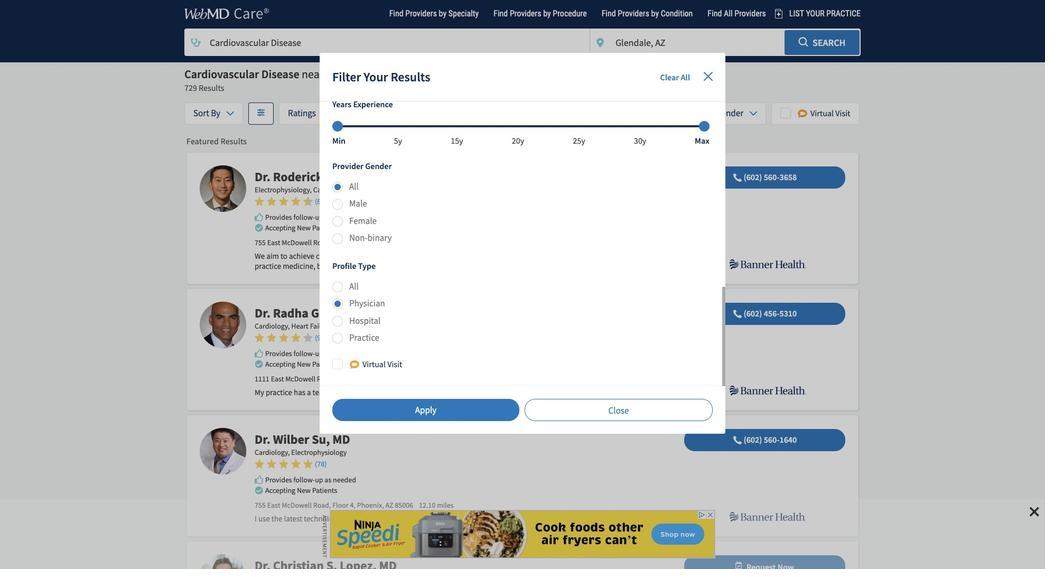 Task type: vqa. For each thing, say whether or not it's contained in the screenshot.
treatments
no



Task type: locate. For each thing, give the bounding box(es) containing it.
your up experience
[[364, 69, 388, 85]]

(602) left 1640
[[744, 434, 762, 445]]

md for rt
[[360, 169, 377, 185]]

1 vertical spatial follow-
[[294, 349, 315, 358]]

years
[[332, 99, 352, 110], [611, 108, 630, 119]]

all
[[681, 72, 690, 82], [349, 181, 359, 192], [349, 281, 359, 292]]

road,
[[313, 238, 331, 247], [317, 374, 335, 384], [313, 501, 331, 510]]

road, inside 1111 east mcdowell road, phoenix, az 85006 12.10 miles my practice has a team philosophy that strives to deliver individualized, comprehensive, expert care.
[[317, 374, 335, 384]]

9
[[317, 333, 321, 343]]

0 vertical spatial option group
[[328, 179, 710, 247]]

provider
[[682, 108, 714, 119], [332, 161, 364, 171]]

tab
[[382, 1, 486, 26], [486, 1, 594, 26], [594, 1, 700, 26], [700, 1, 774, 26]]

Female radio
[[328, 213, 706, 230]]

0 vertical spatial logo image
[[730, 260, 806, 269]]

provider down the min
[[332, 161, 364, 171]]

0 vertical spatial award icon image
[[255, 224, 263, 232]]

center.
[[463, 251, 485, 261]]

1 logo image from the top
[[730, 260, 806, 269]]

new for ws
[[297, 486, 311, 495]]

years for years experience
[[332, 99, 352, 110]]

0 vertical spatial all
[[681, 72, 690, 82]]

close
[[609, 405, 629, 416]]

md inside dr. wilber su, md cardiology, electrophysiology
[[333, 431, 350, 448]]

1 vertical spatial 4,
[[350, 501, 356, 510]]

0 vertical spatial needed
[[333, 212, 356, 222]]

in
[[384, 251, 390, 261]]

3 phone icon image from the top
[[734, 436, 742, 445]]

9 slider
[[255, 332, 323, 343]]

patients inside checkbox
[[416, 108, 445, 119]]

miles
[[416, 374, 433, 384], [437, 501, 454, 510]]

1 vertical spatial floor
[[332, 501, 349, 510]]

phoenix, up care
[[357, 238, 384, 247]]

4, inside 755 east mcdowell road, floor 4, phoenix, az 85006 12.10 miles i use the latest technology to provide the safest and most effective healthcare for my patients.
[[350, 501, 356, 510]]

755 up we
[[255, 238, 266, 247]]

1 horizontal spatial cardiology
[[396, 321, 430, 331]]

practice left medicine,
[[255, 261, 281, 271]]

only
[[574, 251, 588, 261]]

Accepts New Patients checkbox
[[344, 103, 454, 125]]

option group for profile type
[[328, 278, 710, 347]]

road, up concierge-
[[313, 238, 331, 247]]

1 vertical spatial east
[[271, 374, 284, 384]]

1 (602) from the top
[[744, 172, 762, 182]]

up
[[315, 212, 323, 222], [315, 349, 323, 358], [315, 475, 323, 485]]

3 up from the top
[[315, 475, 323, 485]]

cardiology, for rg
[[255, 321, 290, 331]]

cardiology, inside dr. radha gopalan, md cardiology, heart failure and transplantation cardiology
[[255, 321, 290, 331]]

new right accepts
[[399, 108, 414, 119]]

1 vertical spatial provider gender
[[332, 161, 392, 171]]

0 vertical spatial gender
[[716, 108, 744, 119]]

1 vertical spatial (602)
[[744, 308, 762, 319]]

0 vertical spatial east
[[267, 238, 280, 247]]

3 award icon image from the top
[[255, 486, 263, 495]]

(602) 560-1640 button
[[684, 429, 846, 451]]

mcdowell up latest at bottom
[[282, 501, 312, 510]]

needed for rt
[[333, 212, 356, 222]]

2 vertical spatial logo image
[[730, 512, 806, 522]]

cardiovascular disease near glendale, az 729 results
[[184, 67, 389, 93]]

hospital
[[349, 315, 381, 327]]

0 vertical spatial and
[[333, 321, 344, 331]]

2 dr. from the top
[[255, 305, 271, 321]]

tung,
[[326, 169, 357, 185]]

0 vertical spatial accepting
[[265, 223, 296, 233]]

2 provides follow-up as needed from the top
[[265, 349, 356, 358]]

1 needed from the top
[[333, 212, 356, 222]]

1 accepting from the top
[[265, 223, 296, 233]]

practice right my
[[266, 387, 292, 397]]

dr. radha gopalan, md link
[[255, 305, 382, 321]]

east inside 755 east mcdowell road, floor 4, phoenix, az 85006 we aim to achieve concierge-level care in an academic medical center. additionally, we strive not only to come to work to practice medicine, but also to change the practice of medicine
[[267, 238, 280, 247]]

practice down transplantation
[[349, 332, 379, 344]]

2 provides from the top
[[265, 349, 292, 358]]

(602) left 456-
[[744, 308, 762, 319]]

0 horizontal spatial 12.10
[[398, 374, 415, 384]]

3 accepting new patients from the top
[[265, 486, 337, 495]]

accepting up '1111' in the bottom of the page
[[265, 359, 296, 369]]

provider gender inside button
[[682, 108, 744, 119]]

the left an at the top of the page
[[379, 261, 390, 271]]

needed down dr. radha gopalan, md cardiology, heart failure and transplantation cardiology
[[333, 349, 356, 358]]

award icon image up we
[[255, 224, 263, 232]]

1 vertical spatial as
[[325, 349, 332, 358]]

0 vertical spatial (602)
[[744, 172, 762, 182]]

0 horizontal spatial cardiology
[[313, 185, 347, 195]]

1 option group from the top
[[328, 179, 710, 247]]

Hospital radio
[[328, 313, 706, 330]]

755 for ws
[[255, 501, 266, 510]]

and
[[333, 321, 344, 331], [411, 514, 424, 524]]

0 vertical spatial floor
[[332, 238, 349, 247]]

patients down 9
[[312, 359, 337, 369]]

phone icon image
[[734, 173, 742, 182], [734, 310, 742, 318], [734, 436, 742, 445]]

1 horizontal spatial 12.10
[[419, 501, 436, 510]]

mcdowell up achieve
[[282, 238, 312, 247]]

1 as from the top
[[325, 212, 332, 222]]

comprehensive,
[[491, 387, 544, 397]]

2 vertical spatial 85006
[[395, 501, 413, 510]]

0 vertical spatial mcdowell
[[282, 238, 312, 247]]

floor up 'technology'
[[332, 501, 349, 510]]

provider up max
[[682, 108, 714, 119]]

0 vertical spatial road,
[[313, 238, 331, 247]]

floor inside 755 east mcdowell road, floor 4, phoenix, az 85006 we aim to achieve concierge-level care in an academic medical center. additionally, we strive not only to come to work to practice medicine, but also to change the practice of medicine
[[332, 238, 349, 247]]

1 vertical spatial phone icon image
[[734, 310, 742, 318]]

2 follow- from the top
[[294, 349, 315, 358]]

12.10 up strives
[[398, 374, 415, 384]]

new down star default icon
[[297, 359, 311, 369]]

2 vertical spatial mcdowell
[[282, 501, 312, 510]]

an
[[391, 251, 400, 261]]

(602) 456-5310
[[742, 308, 797, 319]]

2 needed from the top
[[333, 349, 356, 358]]

1 vertical spatial visit
[[387, 359, 402, 370]]

0 vertical spatial virtual visit checkbox
[[772, 103, 860, 125]]

3 accepting from the top
[[265, 486, 296, 495]]

1 horizontal spatial virtual visit checkbox
[[772, 103, 860, 125]]

phone icon image for rg
[[734, 310, 742, 318]]

3 dr. from the top
[[255, 431, 271, 448]]

provides for rg
[[265, 349, 292, 358]]

medicine
[[428, 261, 459, 271]]

up down 9
[[315, 349, 323, 358]]

accepting new patients down star default icon
[[265, 359, 337, 369]]

1 up from the top
[[315, 212, 323, 222]]

accepting new patients for ws
[[265, 486, 337, 495]]

1 560- from the top
[[764, 172, 780, 182]]

to
[[281, 251, 287, 261], [590, 251, 597, 261], [618, 251, 625, 261], [645, 251, 652, 261], [345, 261, 352, 271], [408, 387, 415, 397], [343, 514, 350, 524]]

to right only
[[590, 251, 597, 261]]

0 horizontal spatial provider gender
[[332, 161, 392, 171]]

road, inside 755 east mcdowell road, floor 4, phoenix, az 85006 12.10 miles i use the latest technology to provide the safest and most effective healthcare for my patients.
[[313, 501, 331, 510]]

phoenix, up philosophy
[[336, 374, 363, 384]]

star on image
[[255, 197, 264, 206], [279, 197, 289, 206], [291, 197, 301, 206], [255, 333, 264, 343], [291, 333, 301, 343], [255, 459, 264, 469], [291, 459, 301, 469], [303, 459, 313, 469]]

All radio
[[328, 179, 706, 196]]

accepting for rg
[[265, 359, 296, 369]]

85006 up the that
[[374, 374, 392, 384]]

1 horizontal spatial years
[[611, 108, 630, 119]]

md inside dr. radha gopalan, md cardiology, heart failure and transplantation cardiology
[[364, 305, 382, 321]]

0 vertical spatial md
[[360, 169, 377, 185]]

560- inside the (602) 560-1640 button
[[764, 434, 780, 445]]

4,
[[350, 238, 356, 247], [350, 501, 356, 510]]

1 accepting new patients from the top
[[265, 223, 337, 233]]

accepting new patients up achieve
[[265, 223, 337, 233]]

1 vertical spatial your
[[364, 69, 388, 85]]

new up achieve
[[297, 223, 311, 233]]

rt
[[215, 179, 231, 199]]

1 award icon image from the top
[[255, 224, 263, 232]]

road, inside 755 east mcdowell road, floor 4, phoenix, az 85006 we aim to achieve concierge-level care in an academic medical center. additionally, we strive not only to come to work to practice medicine, but also to change the practice of medicine
[[313, 238, 331, 247]]

1 vertical spatial provides follow-up as needed
[[265, 349, 356, 358]]

floor up concierge-
[[332, 238, 349, 247]]

1 vertical spatial all
[[349, 181, 359, 192]]

expert
[[545, 387, 566, 397]]

phoenix, inside 755 east mcdowell road, floor 4, phoenix, az 85006 12.10 miles i use the latest technology to provide the safest and most effective healthcare for my patients.
[[357, 501, 384, 510]]

3 logo image from the top
[[730, 512, 806, 522]]

the left safest
[[378, 514, 389, 524]]

follow- down the 8 link at the left top
[[294, 212, 315, 222]]

and inside 755 east mcdowell road, floor 4, phoenix, az 85006 12.10 miles i use the latest technology to provide the safest and most effective healthcare for my patients.
[[411, 514, 424, 524]]

az up in
[[386, 238, 393, 247]]

use
[[258, 514, 270, 524]]

provides down the 8 link at the left top
[[265, 212, 292, 222]]

0 vertical spatial 12.10
[[398, 374, 415, 384]]

mcdowell for rg
[[285, 374, 315, 384]]

east right '1111' in the bottom of the page
[[271, 374, 284, 384]]

0 vertical spatial 85006
[[395, 238, 413, 247]]

phone icon image for ws
[[734, 436, 742, 445]]

0 horizontal spatial provider
[[332, 161, 364, 171]]

tab list
[[382, 1, 774, 26]]

1 vertical spatial md
[[364, 305, 382, 321]]

east for rt
[[267, 238, 280, 247]]

award icon image for rt
[[255, 224, 263, 232]]

1 vertical spatial 12.10
[[419, 501, 436, 510]]

provides follow-up as needed down 8
[[265, 212, 356, 222]]

0 vertical spatial follow-
[[294, 212, 315, 222]]

2 accepting new patients from the top
[[265, 359, 337, 369]]

cardiology, up 78 slider
[[255, 448, 290, 457]]

new for rt
[[297, 223, 311, 233]]

(602) inside button
[[744, 172, 762, 182]]

2 vertical spatial accepting
[[265, 486, 296, 495]]

2 560- from the top
[[764, 434, 780, 445]]

5y
[[394, 135, 402, 146]]

az inside cardiovascular disease near glendale, az 729 results
[[376, 67, 389, 81]]

new
[[399, 108, 414, 119], [297, 223, 311, 233], [297, 359, 311, 369], [297, 486, 311, 495]]

85006 inside 755 east mcdowell road, floor 4, phoenix, az 85006 we aim to achieve concierge-level care in an academic medical center. additionally, we strive not only to come to work to practice medicine, but also to change the practice of medicine
[[395, 238, 413, 247]]

road, up 'technology'
[[313, 501, 331, 510]]

dr. for rt
[[255, 169, 271, 185]]

road, up team
[[317, 374, 335, 384]]

star on image
[[267, 197, 276, 206], [303, 197, 313, 206], [267, 333, 276, 343], [279, 333, 289, 343], [267, 459, 276, 469], [279, 459, 289, 469]]

years exp
[[611, 108, 645, 119]]

3 needed from the top
[[333, 475, 356, 485]]

1 vertical spatial up
[[315, 349, 323, 358]]

1 vertical spatial 85006
[[374, 374, 392, 384]]

md up transplantation
[[364, 305, 382, 321]]

1 horizontal spatial and
[[411, 514, 424, 524]]

to right strives
[[408, 387, 415, 397]]

2 option group from the top
[[328, 278, 710, 347]]

85006
[[395, 238, 413, 247], [374, 374, 392, 384], [395, 501, 413, 510]]

mcdowell up has
[[285, 374, 315, 384]]

0 vertical spatial cardiology
[[313, 185, 347, 195]]

logo image for rt
[[730, 260, 806, 269]]

dr. inside dr. wilber su, md cardiology, electrophysiology
[[255, 431, 271, 448]]

distance
[[542, 108, 574, 119]]

2 vertical spatial follow-
[[294, 475, 315, 485]]

4, up the provide
[[350, 501, 356, 510]]

3 tab from the left
[[594, 1, 700, 26]]

close image
[[704, 72, 713, 81]]

option group
[[328, 179, 710, 247], [328, 278, 710, 347]]

1 vertical spatial 560-
[[764, 434, 780, 445]]

to inside 1111 east mcdowell road, phoenix, az 85006 12.10 miles my practice has a team philosophy that strives to deliver individualized, comprehensive, expert care.
[[408, 387, 415, 397]]

md right su,
[[333, 431, 350, 448]]

0 vertical spatial 755
[[255, 238, 266, 247]]

0 horizontal spatial visit
[[387, 359, 402, 370]]

east for ws
[[267, 501, 280, 510]]

phone icon image inside (602) 560-3658 button
[[734, 173, 742, 182]]

new inside "accepts new patients" checkbox
[[399, 108, 414, 119]]

featured results
[[187, 136, 247, 146]]

0 vertical spatial practice
[[827, 8, 861, 18]]

0 horizontal spatial gender
[[365, 161, 392, 171]]

healthcare
[[474, 514, 509, 524]]

as for rt
[[325, 212, 332, 222]]

phone icon image inside the (602) 560-1640 button
[[734, 436, 742, 445]]

dr. wilber su, md link
[[255, 431, 350, 448]]

mcdowell inside 755 east mcdowell road, floor 4, phoenix, az 85006 we aim to achieve concierge-level care in an academic medical center. additionally, we strive not only to come to work to practice medicine, but also to change the practice of medicine
[[282, 238, 312, 247]]

4, up level
[[350, 238, 356, 247]]

as down 'failure'
[[325, 349, 332, 358]]

practice right list
[[827, 8, 861, 18]]

years inside button
[[611, 108, 630, 119]]

md
[[360, 169, 377, 185], [364, 305, 382, 321], [333, 431, 350, 448]]

0 vertical spatial your
[[806, 8, 825, 18]]

2 vertical spatial phoenix,
[[357, 501, 384, 510]]

all right clear
[[681, 72, 690, 82]]

all down profile type
[[349, 281, 359, 292]]

cardiology, for ws
[[255, 448, 290, 457]]

1 vertical spatial practice
[[349, 332, 379, 344]]

accepting down 78 link
[[265, 486, 296, 495]]

the
[[379, 261, 390, 271], [272, 514, 282, 524], [378, 514, 389, 524]]

1 horizontal spatial visit
[[836, 108, 851, 119]]

85006 up an at the top of the page
[[395, 238, 413, 247]]

85006 inside 755 east mcdowell road, floor 4, phoenix, az 85006 12.10 miles i use the latest technology to provide the safest and most effective healthcare for my patients.
[[395, 501, 413, 510]]

2 award icon image from the top
[[255, 360, 263, 368]]

2 up from the top
[[315, 349, 323, 358]]

award icon image
[[255, 224, 263, 232], [255, 360, 263, 368], [255, 486, 263, 495]]

0 vertical spatial accepting new patients
[[265, 223, 337, 233]]

2 vertical spatial up
[[315, 475, 323, 485]]

medical
[[435, 251, 461, 261]]

to right aim
[[281, 251, 287, 261]]

miles inside 1111 east mcdowell road, phoenix, az 85006 12.10 miles my practice has a team philosophy that strives to deliver individualized, comprehensive, expert care.
[[416, 374, 433, 384]]

1 follow- from the top
[[294, 212, 315, 222]]

1 dr. from the top
[[255, 169, 271, 185]]

cardiology right transplantation
[[396, 321, 430, 331]]

0 vertical spatial virtual visit
[[811, 108, 851, 119]]

4, for ws
[[350, 501, 356, 510]]

1 cardiology, from the top
[[255, 321, 290, 331]]

78 slider
[[255, 459, 327, 469]]

for
[[511, 514, 520, 524]]

2 vertical spatial provides
[[265, 475, 292, 485]]

min
[[332, 135, 346, 146]]

accepting
[[265, 223, 296, 233], [265, 359, 296, 369], [265, 486, 296, 495]]

results up accepts new patients
[[391, 69, 430, 85]]

east up use
[[267, 501, 280, 510]]

practice inside 1111 east mcdowell road, phoenix, az 85006 12.10 miles my practice has a team philosophy that strives to deliver individualized, comprehensive, expert care.
[[266, 387, 292, 397]]

the inside 755 east mcdowell road, floor 4, phoenix, az 85006 we aim to achieve concierge-level care in an academic medical center. additionally, we strive not only to come to work to practice medicine, but also to change the practice of medicine
[[379, 261, 390, 271]]

follow- down 78 slider
[[294, 475, 315, 485]]

cardiology, up 9 slider
[[255, 321, 290, 331]]

all inside radio
[[349, 181, 359, 192]]

dr.
[[255, 169, 271, 185], [255, 305, 271, 321], [255, 431, 271, 448]]

accepting new patients down 78 link
[[265, 486, 337, 495]]

electrophysiology
[[291, 448, 347, 457]]

0 vertical spatial miles
[[416, 374, 433, 384]]

close button
[[525, 399, 713, 421]]

logo image
[[730, 260, 806, 269], [730, 386, 806, 396], [730, 512, 806, 522]]

755 inside 755 east mcdowell road, floor 4, phoenix, az 85006 we aim to achieve concierge-level care in an academic medical center. additionally, we strive not only to come to work to practice medicine, but also to change the practice of medicine
[[255, 238, 266, 247]]

1 provides from the top
[[265, 212, 292, 222]]

up down 8
[[315, 212, 323, 222]]

1 4, from the top
[[350, 238, 356, 247]]

option group for provider gender
[[328, 179, 710, 247]]

provides
[[265, 212, 292, 222], [265, 349, 292, 358], [265, 475, 292, 485]]

1 vertical spatial phoenix,
[[336, 374, 363, 384]]

1 vertical spatial option group
[[328, 278, 710, 347]]

transplantation
[[346, 321, 395, 331]]

wilber su image
[[200, 428, 246, 475]]

phone icon image inside (602) 456-5310 button
[[734, 310, 742, 318]]

1 horizontal spatial miles
[[437, 501, 454, 510]]

2 vertical spatial east
[[267, 501, 280, 510]]

1 horizontal spatial provider
[[682, 108, 714, 119]]

2 as from the top
[[325, 349, 332, 358]]

as left female
[[325, 212, 332, 222]]

practice
[[827, 8, 861, 18], [349, 332, 379, 344]]

advertisement region
[[330, 511, 715, 558]]

road, for rg
[[317, 374, 335, 384]]

patients for ws
[[312, 486, 337, 495]]

follow-
[[294, 212, 315, 222], [294, 349, 315, 358], [294, 475, 315, 485]]

results right featured
[[221, 136, 247, 146]]

phone icon image left 456-
[[734, 310, 742, 318]]

0 vertical spatial provides
[[265, 212, 292, 222]]

floor
[[332, 238, 349, 247], [332, 501, 349, 510]]

provides follow-up as needed for rg
[[265, 349, 356, 358]]

755 up use
[[255, 501, 266, 510]]

0 horizontal spatial years
[[332, 99, 352, 110]]

1 vertical spatial award icon image
[[255, 360, 263, 368]]

cardiology, inside dr. wilber su, md cardiology, electrophysiology
[[255, 448, 290, 457]]

cardiology up 8
[[313, 185, 347, 195]]

3 (602) from the top
[[744, 434, 762, 445]]

az up safest
[[386, 501, 393, 510]]

all inside option
[[349, 281, 359, 292]]

floor for ws
[[332, 501, 349, 510]]

award icon image up i
[[255, 486, 263, 495]]

your
[[806, 8, 825, 18], [364, 69, 388, 85]]

1 provides follow-up as needed from the top
[[265, 212, 356, 222]]

3 provides follow-up as needed from the top
[[265, 475, 356, 485]]

560- inside (602) 560-3658 button
[[764, 172, 780, 182]]

patients down 8
[[312, 223, 337, 233]]

needed down male
[[333, 212, 356, 222]]

up for ws
[[315, 475, 323, 485]]

gender
[[716, 108, 744, 119], [365, 161, 392, 171]]

provider inside button
[[682, 108, 714, 119]]

8 slider
[[255, 196, 323, 207]]

0 horizontal spatial miles
[[416, 374, 433, 384]]

practice inside option
[[349, 332, 379, 344]]

logo image for rg
[[730, 386, 806, 396]]

2 vertical spatial provides follow-up as needed
[[265, 475, 356, 485]]

md inside the dr. roderick tung, md electrophysiology, cardiology
[[360, 169, 377, 185]]

exp
[[632, 108, 645, 119]]

dr. inside dr. radha gopalan, md cardiology, heart failure and transplantation cardiology
[[255, 305, 271, 321]]

most
[[426, 514, 442, 524]]

and down gopalan,
[[333, 321, 344, 331]]

20y
[[512, 135, 524, 146]]

15y
[[451, 135, 463, 146]]

0 vertical spatial up
[[315, 212, 323, 222]]

85006 up safest
[[395, 501, 413, 510]]

2 floor from the top
[[332, 501, 349, 510]]

1 vertical spatial provides
[[265, 349, 292, 358]]

needed for ws
[[333, 475, 356, 485]]

0 horizontal spatial practice
[[349, 332, 379, 344]]

755 inside 755 east mcdowell road, floor 4, phoenix, az 85006 12.10 miles i use the latest technology to provide the safest and most effective healthcare for my patients.
[[255, 501, 266, 510]]

provider gender down the min
[[332, 161, 392, 171]]

0 horizontal spatial virtual visit
[[363, 359, 402, 370]]

phoenix, up the provide
[[357, 501, 384, 510]]

All radio
[[328, 278, 706, 296]]

2 phone icon image from the top
[[734, 310, 742, 318]]

dr. left wilber
[[255, 431, 271, 448]]

560- for ws
[[764, 434, 780, 445]]

dr. inside the dr. roderick tung, md electrophysiology, cardiology
[[255, 169, 271, 185]]

patients down 78
[[312, 486, 337, 495]]

mcdowell inside 1111 east mcdowell road, phoenix, az 85006 12.10 miles my practice has a team philosophy that strives to deliver individualized, comprehensive, expert care.
[[285, 374, 315, 384]]

provides follow-up as needed down star default icon
[[265, 349, 356, 358]]

2 vertical spatial road,
[[313, 501, 331, 510]]

2 4, from the top
[[350, 501, 356, 510]]

1 phone icon image from the top
[[734, 173, 742, 182]]

accepting new patients for rg
[[265, 359, 337, 369]]

apply button
[[332, 399, 520, 421]]

0 horizontal spatial your
[[364, 69, 388, 85]]

0 vertical spatial provider gender
[[682, 108, 744, 119]]

2 vertical spatial dr.
[[255, 431, 271, 448]]

3 follow- from the top
[[294, 475, 315, 485]]

accepting for rt
[[265, 223, 296, 233]]

1 755 from the top
[[255, 238, 266, 247]]

0 vertical spatial provides follow-up as needed
[[265, 212, 356, 222]]

0 horizontal spatial virtual
[[363, 359, 386, 370]]

accepting new patients
[[265, 223, 337, 233], [265, 359, 337, 369], [265, 486, 337, 495]]

0 horizontal spatial and
[[333, 321, 344, 331]]

phone icon image left 1640
[[734, 436, 742, 445]]

2 vertical spatial all
[[349, 281, 359, 292]]

apply
[[415, 404, 437, 416]]

2 vertical spatial md
[[333, 431, 350, 448]]

needed down electrophysiology
[[333, 475, 356, 485]]

0 vertical spatial 4,
[[350, 238, 356, 247]]

1 vertical spatial miles
[[437, 501, 454, 510]]

experience
[[353, 99, 393, 110]]

provides follow-up as needed for ws
[[265, 475, 356, 485]]

2 tab from the left
[[486, 1, 594, 26]]

provides follow-up as needed down 78
[[265, 475, 356, 485]]

road, for ws
[[313, 501, 331, 510]]

phoenix, for rt
[[357, 238, 384, 247]]

east inside 1111 east mcdowell road, phoenix, az 85006 12.10 miles my practice has a team philosophy that strives to deliver individualized, comprehensive, expert care.
[[271, 374, 284, 384]]

az up experience
[[376, 67, 389, 81]]

follow- down star default icon
[[294, 349, 315, 358]]

2 logo image from the top
[[730, 386, 806, 396]]

as down electrophysiology
[[325, 475, 332, 485]]

dr. radha gopalan, md cardiology, heart failure and transplantation cardiology
[[255, 305, 430, 331]]

east for rg
[[271, 374, 284, 384]]

1 vertical spatial dr.
[[255, 305, 271, 321]]

phone icon image left 3658
[[734, 173, 742, 182]]

virtual visit for virtual visit option to the right
[[811, 108, 851, 119]]

provider gender up max
[[682, 108, 744, 119]]

2 755 from the top
[[255, 501, 266, 510]]

(602) left 3658
[[744, 172, 762, 182]]

needed for rg
[[333, 349, 356, 358]]

road, for rt
[[313, 238, 331, 247]]

cardiology,
[[255, 321, 290, 331], [255, 448, 290, 457]]

east inside 755 east mcdowell road, floor 4, phoenix, az 85006 12.10 miles i use the latest technology to provide the safest and most effective healthcare for my patients.
[[267, 501, 280, 510]]

care
[[368, 251, 382, 261]]

Virtual Visit checkbox
[[772, 103, 860, 125], [320, 353, 722, 376]]

accepts
[[370, 108, 397, 119]]

phoenix, inside 755 east mcdowell road, floor 4, phoenix, az 85006 we aim to achieve concierge-level care in an academic medical center. additionally, we strive not only to come to work to practice medicine, but also to change the practice of medicine
[[357, 238, 384, 247]]

0 vertical spatial visit
[[836, 108, 851, 119]]

insurance button
[[459, 103, 527, 125]]

560-
[[764, 172, 780, 182], [764, 434, 780, 445]]

up down 78
[[315, 475, 323, 485]]

2 accepting from the top
[[265, 359, 296, 369]]

755
[[255, 238, 266, 247], [255, 501, 266, 510]]

2 vertical spatial award icon image
[[255, 486, 263, 495]]

4, inside 755 east mcdowell road, floor 4, phoenix, az 85006 we aim to achieve concierge-level care in an academic medical center. additionally, we strive not only to come to work to practice medicine, but also to change the practice of medicine
[[350, 238, 356, 247]]

1 floor from the top
[[332, 238, 349, 247]]

0 vertical spatial provider
[[682, 108, 714, 119]]

accepting down the 8 link at the left top
[[265, 223, 296, 233]]

2 (602) from the top
[[744, 308, 762, 319]]

years down filter
[[332, 99, 352, 110]]

floor inside 755 east mcdowell road, floor 4, phoenix, az 85006 12.10 miles i use the latest technology to provide the safest and most effective healthcare for my patients.
[[332, 501, 349, 510]]

results down cardiovascular
[[199, 82, 224, 93]]

3 provides from the top
[[265, 475, 292, 485]]

to inside 755 east mcdowell road, floor 4, phoenix, az 85006 12.10 miles i use the latest technology to provide the safest and most effective healthcare for my patients.
[[343, 514, 350, 524]]

patients right accepts
[[416, 108, 445, 119]]

dr. up electrophysiology,
[[255, 169, 271, 185]]

mcdowell inside 755 east mcdowell road, floor 4, phoenix, az 85006 12.10 miles i use the latest technology to provide the safest and most effective healthcare for my patients.
[[282, 501, 312, 510]]

years left exp
[[611, 108, 630, 119]]

1 horizontal spatial provider gender
[[682, 108, 744, 119]]

as
[[325, 212, 332, 222], [325, 349, 332, 358], [325, 475, 332, 485]]

accepting new patients for rt
[[265, 223, 337, 233]]

1 vertical spatial gender
[[365, 161, 392, 171]]

0 vertical spatial phone icon image
[[734, 173, 742, 182]]

your right list
[[806, 8, 825, 18]]

binary
[[368, 232, 392, 244]]

your inside the list your practice link
[[806, 8, 825, 18]]

1 vertical spatial and
[[411, 514, 424, 524]]

2 cardiology, from the top
[[255, 448, 290, 457]]

4, for rt
[[350, 238, 356, 247]]

miles up deliver on the bottom left of the page
[[416, 374, 433, 384]]

additionally,
[[487, 251, 529, 261]]

az up the that
[[365, 374, 373, 384]]

1 horizontal spatial gender
[[716, 108, 744, 119]]

provides down 78 link
[[265, 475, 292, 485]]

3 as from the top
[[325, 475, 332, 485]]

dr. for ws
[[255, 431, 271, 448]]



Task type: describe. For each thing, give the bounding box(es) containing it.
my
[[255, 387, 264, 397]]

individualized,
[[441, 387, 489, 397]]

near
[[302, 67, 324, 81]]

sort by
[[193, 108, 220, 119]]

roderick
[[273, 169, 323, 185]]

years for years exp
[[611, 108, 630, 119]]

patients for rg
[[312, 359, 337, 369]]

male
[[349, 198, 367, 210]]

work
[[627, 251, 643, 261]]

care.
[[568, 387, 584, 397]]

12.10 inside 755 east mcdowell road, floor 4, phoenix, az 85006 12.10 miles i use the latest technology to provide the safest and most effective healthcare for my patients.
[[419, 501, 436, 510]]

clear all button
[[660, 67, 690, 88]]

1111 east mcdowell road, phoenix, az 85006 12.10 miles my practice has a team philosophy that strives to deliver individualized, comprehensive, expert care.
[[255, 374, 584, 397]]

aim
[[266, 251, 279, 261]]

(602) 456-5310 button
[[684, 303, 846, 325]]

logo image for ws
[[730, 512, 806, 522]]

cardiology inside the dr. roderick tung, md electrophysiology, cardiology
[[313, 185, 347, 195]]

md for ws
[[333, 431, 350, 448]]

new for rg
[[297, 359, 311, 369]]

phoenix, for ws
[[357, 501, 384, 510]]

heart
[[291, 321, 309, 331]]

not
[[561, 251, 572, 261]]

1 vertical spatial provider
[[332, 161, 364, 171]]

practice left of
[[392, 261, 418, 271]]

failure
[[310, 321, 331, 331]]

85006 for ws
[[395, 501, 413, 510]]

9 link
[[255, 332, 323, 343]]

visit for left virtual visit option
[[387, 359, 402, 370]]

0 horizontal spatial virtual visit checkbox
[[320, 353, 722, 376]]

change
[[354, 261, 378, 271]]

1111
[[255, 374, 269, 384]]

gopalan,
[[311, 305, 361, 321]]

provide
[[351, 514, 376, 524]]

1640
[[780, 434, 797, 445]]

755 east mcdowell road, floor 4, phoenix, az 85006 12.10 miles i use the latest technology to provide the safest and most effective healthcare for my patients.
[[255, 501, 562, 524]]

radha gopalan image
[[200, 302, 246, 348]]

provides for rt
[[265, 212, 292, 222]]

your for list
[[806, 8, 825, 18]]

disease
[[261, 67, 299, 81]]

deliver
[[416, 387, 439, 397]]

safest
[[391, 514, 410, 524]]

follow- for rt
[[294, 212, 315, 222]]

accepting for ws
[[265, 486, 296, 495]]

755 for rt
[[255, 238, 266, 247]]

team
[[313, 387, 330, 397]]

to left work
[[618, 251, 625, 261]]

gender inside button
[[716, 108, 744, 119]]

years of experience slider from 0 to 30+ slider
[[328, 117, 714, 148]]

az inside 1111 east mcdowell road, phoenix, az 85006 12.10 miles my practice has a team philosophy that strives to deliver individualized, comprehensive, expert care.
[[365, 374, 373, 384]]

profile
[[332, 261, 357, 271]]

distance button
[[533, 103, 596, 125]]

85006 inside 1111 east mcdowell road, phoenix, az 85006 12.10 miles my practice has a team philosophy that strives to deliver individualized, comprehensive, expert care.
[[374, 374, 392, 384]]

dr. roderick tung, md electrophysiology, cardiology
[[255, 169, 377, 195]]

as for rg
[[325, 349, 332, 358]]

non-
[[349, 232, 368, 244]]

medicine,
[[283, 261, 315, 271]]

list
[[789, 8, 804, 18]]

star default image
[[303, 333, 313, 343]]

insurance
[[468, 108, 505, 119]]

come
[[598, 251, 617, 261]]

(602) for ws
[[744, 434, 762, 445]]

all inside button
[[681, 72, 690, 82]]

effective
[[444, 514, 472, 524]]

to right also
[[345, 261, 352, 271]]

all for physician
[[349, 281, 359, 292]]

clear all
[[660, 72, 690, 82]]

5310
[[780, 308, 797, 319]]

Physician radio
[[328, 296, 706, 313]]

patients for rt
[[312, 223, 337, 233]]

achieve
[[289, 251, 314, 261]]

dr. for rg
[[255, 305, 271, 321]]

and inside dr. radha gopalan, md cardiology, heart failure and transplantation cardiology
[[333, 321, 344, 331]]

years exp button
[[602, 103, 668, 125]]

3658
[[780, 172, 797, 182]]

ws
[[213, 441, 233, 461]]

1 horizontal spatial practice
[[827, 8, 861, 18]]

8
[[317, 197, 321, 206]]

profile type
[[332, 261, 376, 271]]

follow- for rg
[[294, 349, 315, 358]]

wilber
[[273, 431, 309, 448]]

physician
[[349, 298, 385, 309]]

max
[[695, 135, 710, 146]]

az inside 755 east mcdowell road, floor 4, phoenix, az 85006 12.10 miles i use the latest technology to provide the safest and most effective healthcare for my patients.
[[386, 501, 393, 510]]

visit for virtual visit option to the right
[[836, 108, 851, 119]]

results inside cardiovascular disease near glendale, az 729 results
[[199, 82, 224, 93]]

webmd care image
[[184, 8, 269, 20]]

provides for ws
[[265, 475, 292, 485]]

az inside 755 east mcdowell road, floor 4, phoenix, az 85006 we aim to achieve concierge-level care in an academic medical center. additionally, we strive not only to come to work to practice medicine, but also to change the practice of medicine
[[386, 238, 393, 247]]

78 link
[[255, 459, 327, 469]]

560- for rt
[[764, 172, 780, 182]]

level
[[351, 251, 366, 261]]

accepts new patients
[[370, 108, 445, 119]]

patients.
[[533, 514, 562, 524]]

1 tab from the left
[[382, 1, 486, 26]]

miles inside 755 east mcdowell road, floor 4, phoenix, az 85006 12.10 miles i use the latest technology to provide the safest and most effective healthcare for my patients.
[[437, 501, 454, 510]]

of
[[420, 261, 427, 271]]

type
[[358, 261, 376, 271]]

my
[[522, 514, 532, 524]]

Practice radio
[[328, 330, 706, 347]]

md for rg
[[364, 305, 382, 321]]

virtual visit for left virtual visit option
[[363, 359, 402, 370]]

follow- for ws
[[294, 475, 315, 485]]

i
[[255, 514, 257, 524]]

phoenix, inside 1111 east mcdowell road, phoenix, az 85006 12.10 miles my practice has a team philosophy that strives to deliver individualized, comprehensive, expert care.
[[336, 374, 363, 384]]

all for male
[[349, 181, 359, 192]]

mcdowell for rt
[[282, 238, 312, 247]]

dr. roderick tung, md link
[[255, 169, 377, 185]]

to right work
[[645, 251, 652, 261]]

the right use
[[272, 514, 282, 524]]

we
[[255, 251, 265, 261]]

mcdowell for ws
[[282, 501, 312, 510]]

cardiovascular
[[184, 67, 259, 81]]

award icon image for ws
[[255, 486, 263, 495]]

78
[[317, 459, 325, 469]]

filter
[[332, 69, 361, 85]]

strives
[[385, 387, 406, 397]]

(602) for rt
[[744, 172, 762, 182]]

we
[[530, 251, 540, 261]]

ratings button
[[279, 103, 339, 125]]

12.10 inside 1111 east mcdowell road, phoenix, az 85006 12.10 miles my practice has a team philosophy that strives to deliver individualized, comprehensive, expert care.
[[398, 374, 415, 384]]

provider gender button
[[673, 103, 766, 125]]

(602) 560-3658 button
[[684, 166, 846, 189]]

award icon image for rg
[[255, 360, 263, 368]]

provides follow-up as needed for rt
[[265, 212, 356, 222]]

your for filter
[[364, 69, 388, 85]]

list your practice
[[789, 8, 861, 18]]

as for ws
[[325, 475, 332, 485]]

rg
[[214, 315, 232, 335]]

(602) 560-1640
[[742, 434, 797, 445]]

list your practice link
[[774, 8, 861, 19]]

(602) 560-3658
[[742, 172, 797, 182]]

dr. wilber su, md cardiology, electrophysiology
[[255, 431, 350, 457]]

non-binary
[[349, 232, 392, 244]]

clear
[[660, 72, 679, 82]]

a
[[307, 387, 311, 397]]

(602) for rg
[[744, 308, 762, 319]]

phone icon image for rt
[[734, 173, 742, 182]]

1 vertical spatial virtual
[[363, 359, 386, 370]]

1 horizontal spatial virtual
[[811, 108, 834, 119]]

85006 for rt
[[395, 238, 413, 247]]

cardiology inside dr. radha gopalan, md cardiology, heart failure and transplantation cardiology
[[396, 321, 430, 331]]

4 tab from the left
[[700, 1, 774, 26]]

up for rg
[[315, 349, 323, 358]]

floor for rt
[[332, 238, 349, 247]]

up for rt
[[315, 212, 323, 222]]

Non-binary radio
[[328, 230, 706, 247]]

Male radio
[[328, 196, 706, 213]]

that
[[370, 387, 383, 397]]

has
[[294, 387, 306, 397]]

roderick tung image
[[200, 165, 246, 212]]

but
[[317, 261, 328, 271]]



